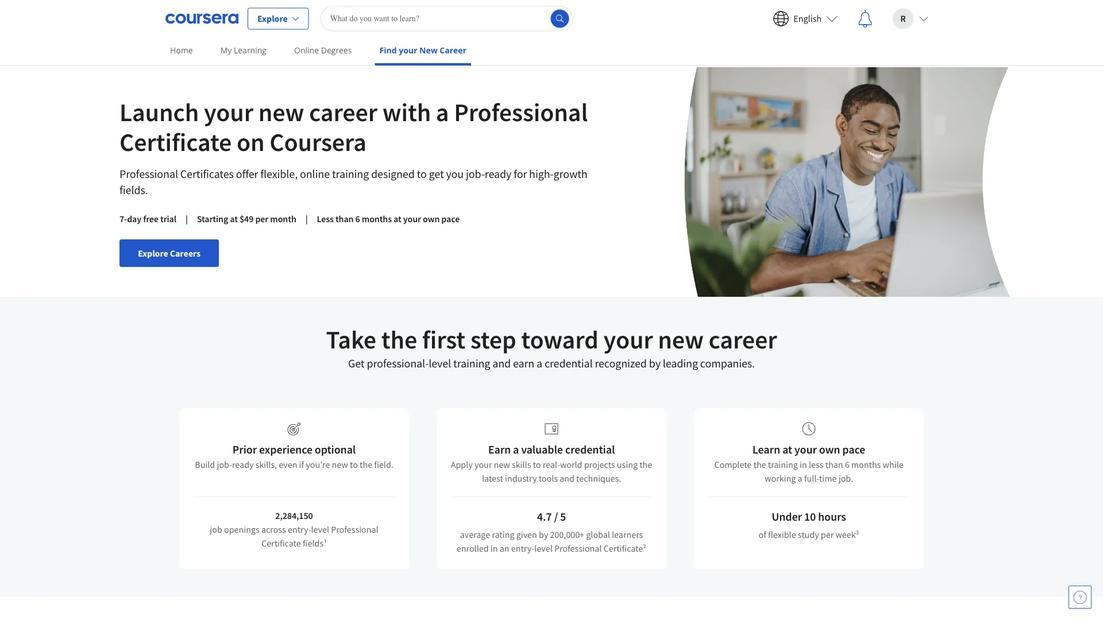 Task type: describe. For each thing, give the bounding box(es) containing it.
your inside launch your new career with a professional certificate on coursera
[[204, 96, 254, 128]]

careers
[[170, 248, 201, 259]]

explore for explore
[[258, 13, 288, 24]]

entry- inside 4.7 / 5 average rating given by 200,000+ global learners enrolled in an entry-level professional certificate²
[[511, 543, 535, 555]]

fields.
[[120, 183, 148, 197]]

online degrees link
[[290, 37, 357, 63]]

skills,
[[256, 459, 277, 471]]

level inside 2,284,150 job openings across entry-level professional certificate fields¹
[[311, 524, 329, 536]]

launch your new career with a professional certificate on coursera
[[120, 96, 588, 158]]

new inside earn a valuable credential apply your new skills to real-world projects using the latest industry tools and techniques.
[[494, 459, 510, 471]]

your inside take the first step toward your new career get professional-level training and earn a credential recognized by leading companies.
[[604, 324, 653, 356]]

field.
[[374, 459, 394, 471]]

in inside learn at your own pace complete the training in less than 6 months while working a full-time job.
[[800, 459, 807, 471]]

online
[[294, 45, 319, 56]]

explore for explore careers
[[138, 248, 168, 259]]

offer
[[236, 167, 258, 181]]

0 vertical spatial pace
[[442, 213, 460, 225]]

certificate for 2,284,150
[[262, 538, 301, 550]]

/
[[554, 510, 558, 525]]

launch
[[120, 96, 199, 128]]

day
[[127, 213, 141, 225]]

rating
[[492, 529, 515, 541]]

prior
[[233, 443, 257, 457]]

an
[[500, 543, 510, 555]]

professional inside 4.7 / 5 average rating given by 200,000+ global learners enrolled in an entry-level professional certificate²
[[555, 543, 602, 555]]

optional
[[315, 443, 356, 457]]

complete
[[715, 459, 752, 471]]

by inside 4.7 / 5 average rating given by 200,000+ global learners enrolled in an entry-level professional certificate²
[[539, 529, 548, 541]]

find your new career link
[[375, 37, 471, 66]]

techniques.
[[577, 473, 621, 485]]

$49
[[240, 213, 254, 225]]

job- inside professional certificates offer flexible, online training designed to get you job-ready for high-growth fields.
[[466, 167, 485, 181]]

a inside launch your new career with a professional certificate on coursera
[[436, 96, 449, 128]]

your inside the find your new career link
[[399, 45, 418, 56]]

help center image
[[1074, 591, 1088, 605]]

get
[[348, 357, 365, 371]]

online
[[300, 167, 330, 181]]

to inside prior experience optional build job-ready skills, even if you're new to the field.
[[350, 459, 358, 471]]

0 horizontal spatial months
[[362, 213, 392, 225]]

world
[[560, 459, 583, 471]]

2,284,150
[[276, 510, 313, 522]]

new inside prior experience optional build job-ready skills, even if you're new to the field.
[[332, 459, 348, 471]]

than inside learn at your own pace complete the training in less than 6 months while working a full-time job.
[[826, 459, 843, 471]]

job- inside prior experience optional build job-ready skills, even if you're new to the field.
[[217, 459, 232, 471]]

get
[[429, 167, 444, 181]]

flexible,
[[261, 167, 298, 181]]

tools
[[539, 473, 558, 485]]

home link
[[166, 37, 198, 63]]

on
[[237, 126, 265, 158]]

0 horizontal spatial at
[[230, 213, 238, 225]]

a inside earn a valuable credential apply your new skills to real-world projects using the latest industry tools and techniques.
[[513, 443, 519, 457]]

by inside take the first step toward your new career get professional-level training and earn a credential recognized by leading companies.
[[649, 357, 661, 371]]

prior experience optional build job-ready skills, even if you're new to the field.
[[195, 443, 394, 471]]

4.7
[[537, 510, 552, 525]]

career inside take the first step toward your new career get professional-level training and earn a credential recognized by leading companies.
[[709, 324, 777, 356]]

you're
[[306, 459, 330, 471]]

credential inside earn a valuable credential apply your new skills to real-world projects using the latest industry tools and techniques.
[[565, 443, 615, 457]]

global
[[586, 529, 610, 541]]

growth
[[554, 167, 588, 181]]

new
[[420, 45, 438, 56]]

career inside launch your new career with a professional certificate on coursera
[[309, 96, 378, 128]]

take the first step toward your new career get professional-level training and earn a credential recognized by leading companies.
[[326, 324, 777, 371]]

openings
[[224, 524, 260, 536]]

a inside learn at your own pace complete the training in less than 6 months while working a full-time job.
[[798, 473, 803, 485]]

under 10 hours of flexible study per week³
[[759, 510, 860, 541]]

coursera image
[[166, 9, 239, 28]]

flexible
[[769, 529, 796, 541]]

hours
[[819, 510, 847, 525]]

even
[[279, 459, 297, 471]]

and inside earn a valuable credential apply your new skills to real-world projects using the latest industry tools and techniques.
[[560, 473, 575, 485]]

recognized
[[595, 357, 647, 371]]

apply
[[451, 459, 473, 471]]

while
[[883, 459, 904, 471]]

my learning link
[[216, 37, 271, 63]]

your inside earn a valuable credential apply your new skills to real-world projects using the latest industry tools and techniques.
[[475, 459, 492, 471]]

latest
[[482, 473, 503, 485]]

7-day free trial | starting at $49 per month | less than 6 months at your own pace
[[120, 213, 460, 225]]

of
[[759, 529, 767, 541]]

for
[[514, 167, 527, 181]]

enrolled
[[457, 543, 489, 555]]

professional certificates offer flexible, online training designed to get you job-ready for high-growth fields.
[[120, 167, 588, 197]]

professional-
[[367, 357, 429, 371]]

training inside learn at your own pace complete the training in less than 6 months while working a full-time job.
[[768, 459, 798, 471]]

200,000+
[[550, 529, 585, 541]]

find
[[380, 45, 397, 56]]

a inside take the first step toward your new career get professional-level training and earn a credential recognized by leading companies.
[[537, 357, 543, 371]]

fields¹
[[303, 538, 327, 550]]

earn
[[488, 443, 511, 457]]

and inside take the first step toward your new career get professional-level training and earn a credential recognized by leading companies.
[[493, 357, 511, 371]]

learners
[[612, 529, 643, 541]]

given
[[517, 529, 537, 541]]



Task type: locate. For each thing, give the bounding box(es) containing it.
0 horizontal spatial training
[[332, 167, 369, 181]]

designed
[[371, 167, 415, 181]]

experience
[[259, 443, 313, 457]]

online degrees
[[294, 45, 352, 56]]

1 vertical spatial ready
[[232, 459, 254, 471]]

explore careers link
[[120, 240, 219, 267]]

with
[[383, 96, 431, 128]]

certificates
[[180, 167, 234, 181]]

1 vertical spatial entry-
[[511, 543, 535, 555]]

toward
[[522, 324, 599, 356]]

if
[[299, 459, 304, 471]]

and down world
[[560, 473, 575, 485]]

certificate
[[120, 126, 232, 158], [262, 538, 301, 550]]

None search field
[[321, 6, 573, 31]]

working
[[765, 473, 796, 485]]

my
[[221, 45, 232, 56]]

0 horizontal spatial and
[[493, 357, 511, 371]]

0 horizontal spatial job-
[[217, 459, 232, 471]]

the inside learn at your own pace complete the training in less than 6 months while working a full-time job.
[[754, 459, 767, 471]]

0 vertical spatial training
[[332, 167, 369, 181]]

ready left for
[[485, 167, 512, 181]]

your inside learn at your own pace complete the training in less than 6 months while working a full-time job.
[[795, 443, 817, 457]]

training right online
[[332, 167, 369, 181]]

job- right you
[[466, 167, 485, 181]]

0 vertical spatial job-
[[466, 167, 485, 181]]

5
[[560, 510, 566, 525]]

10
[[805, 510, 816, 525]]

english
[[794, 13, 822, 24]]

1 horizontal spatial and
[[560, 473, 575, 485]]

0 vertical spatial per
[[255, 213, 269, 225]]

0 horizontal spatial explore
[[138, 248, 168, 259]]

training
[[332, 167, 369, 181], [454, 357, 490, 371], [768, 459, 798, 471]]

months up job.
[[852, 459, 881, 471]]

explore left the careers
[[138, 248, 168, 259]]

0 horizontal spatial to
[[350, 459, 358, 471]]

career
[[309, 96, 378, 128], [709, 324, 777, 356]]

new inside take the first step toward your new career get professional-level training and earn a credential recognized by leading companies.
[[658, 324, 704, 356]]

at down 'designed'
[[394, 213, 402, 225]]

week³
[[836, 529, 860, 541]]

per
[[255, 213, 269, 225], [821, 529, 834, 541]]

professional inside professional certificates offer flexible, online training designed to get you job-ready for high-growth fields.
[[120, 167, 178, 181]]

level inside 4.7 / 5 average rating given by 200,000+ global learners enrolled in an entry-level professional certificate²
[[535, 543, 553, 555]]

job.
[[839, 473, 854, 485]]

1 vertical spatial and
[[560, 473, 575, 485]]

degrees
[[321, 45, 352, 56]]

2 horizontal spatial at
[[783, 443, 793, 457]]

credential up "projects"
[[565, 443, 615, 457]]

skills
[[512, 459, 531, 471]]

a right the with
[[436, 96, 449, 128]]

2 horizontal spatial to
[[533, 459, 541, 471]]

english button
[[764, 0, 847, 37]]

1 vertical spatial career
[[709, 324, 777, 356]]

certificate²
[[604, 543, 647, 555]]

0 horizontal spatial than
[[336, 213, 354, 225]]

0 vertical spatial ready
[[485, 167, 512, 181]]

0 horizontal spatial pace
[[442, 213, 460, 225]]

level down the first
[[429, 357, 451, 371]]

and
[[493, 357, 511, 371], [560, 473, 575, 485]]

to left real-
[[533, 459, 541, 471]]

per right $49
[[255, 213, 269, 225]]

credential
[[545, 357, 593, 371], [565, 443, 615, 457]]

1 horizontal spatial entry-
[[511, 543, 535, 555]]

to
[[417, 167, 427, 181], [350, 459, 358, 471], [533, 459, 541, 471]]

learn
[[753, 443, 781, 457]]

own down get
[[423, 213, 440, 225]]

2 horizontal spatial level
[[535, 543, 553, 555]]

own inside learn at your own pace complete the training in less than 6 months while working a full-time job.
[[819, 443, 841, 457]]

pace down you
[[442, 213, 460, 225]]

explore button
[[248, 8, 309, 30]]

1 horizontal spatial explore
[[258, 13, 288, 24]]

training down step
[[454, 357, 490, 371]]

0 vertical spatial months
[[362, 213, 392, 225]]

build
[[195, 459, 215, 471]]

earn
[[513, 357, 535, 371]]

using
[[617, 459, 638, 471]]

6 up job.
[[845, 459, 850, 471]]

entry- down 2,284,150
[[288, 524, 311, 536]]

per for free
[[255, 213, 269, 225]]

per down hours
[[821, 529, 834, 541]]

a left full-
[[798, 473, 803, 485]]

1 horizontal spatial to
[[417, 167, 427, 181]]

0 horizontal spatial in
[[491, 543, 498, 555]]

1 horizontal spatial in
[[800, 459, 807, 471]]

average
[[460, 529, 490, 541]]

the right using at the bottom of the page
[[640, 459, 653, 471]]

1 vertical spatial certificate
[[262, 538, 301, 550]]

0 horizontal spatial career
[[309, 96, 378, 128]]

What do you want to learn? text field
[[321, 6, 573, 31]]

step
[[471, 324, 517, 356]]

6 inside learn at your own pace complete the training in less than 6 months while working a full-time job.
[[845, 459, 850, 471]]

industry
[[505, 473, 537, 485]]

7-
[[120, 213, 127, 225]]

0 vertical spatial certificate
[[120, 126, 232, 158]]

4.7 / 5 average rating given by 200,000+ global learners enrolled in an entry-level professional certificate²
[[457, 510, 647, 555]]

professional
[[454, 96, 588, 128], [120, 167, 178, 181], [331, 524, 379, 536], [555, 543, 602, 555]]

the up professional-
[[382, 324, 417, 356]]

earn a valuable credential apply your new skills to real-world projects using the latest industry tools and techniques.
[[451, 443, 653, 485]]

certificate inside 2,284,150 job openings across entry-level professional certificate fields¹
[[262, 538, 301, 550]]

at inside learn at your own pace complete the training in less than 6 months while working a full-time job.
[[783, 443, 793, 457]]

the down "learn"
[[754, 459, 767, 471]]

entry- down given
[[511, 543, 535, 555]]

level
[[429, 357, 451, 371], [311, 524, 329, 536], [535, 543, 553, 555]]

2,284,150 job openings across entry-level professional certificate fields¹
[[210, 510, 379, 550]]

a right earn
[[537, 357, 543, 371]]

0 vertical spatial own
[[423, 213, 440, 225]]

2 vertical spatial level
[[535, 543, 553, 555]]

high-
[[529, 167, 554, 181]]

1 horizontal spatial than
[[826, 459, 843, 471]]

1 vertical spatial 6
[[845, 459, 850, 471]]

1 vertical spatial pace
[[843, 443, 866, 457]]

job
[[210, 524, 222, 536]]

ready
[[485, 167, 512, 181], [232, 459, 254, 471]]

1 horizontal spatial pace
[[843, 443, 866, 457]]

0 vertical spatial level
[[429, 357, 451, 371]]

0 vertical spatial than
[[336, 213, 354, 225]]

1 horizontal spatial by
[[649, 357, 661, 371]]

projects
[[584, 459, 615, 471]]

my learning
[[221, 45, 267, 56]]

explore inside popup button
[[258, 13, 288, 24]]

r
[[901, 13, 906, 24]]

you
[[446, 167, 464, 181]]

credential down toward
[[545, 357, 593, 371]]

0 vertical spatial career
[[309, 96, 378, 128]]

0 horizontal spatial 6
[[356, 213, 360, 225]]

by left leading
[[649, 357, 661, 371]]

months down professional certificates offer flexible, online training designed to get you job-ready for high-growth fields.
[[362, 213, 392, 225]]

at
[[230, 213, 238, 225], [394, 213, 402, 225], [783, 443, 793, 457]]

in
[[800, 459, 807, 471], [491, 543, 498, 555]]

home
[[170, 45, 193, 56]]

learn at your own pace complete the training in less than 6 months while working a full-time job.
[[715, 443, 904, 485]]

the inside take the first step toward your new career get professional-level training and earn a credential recognized by leading companies.
[[382, 324, 417, 356]]

valuable
[[521, 443, 563, 457]]

1 horizontal spatial at
[[394, 213, 402, 225]]

1 horizontal spatial training
[[454, 357, 490, 371]]

1 horizontal spatial own
[[819, 443, 841, 457]]

0 vertical spatial entry-
[[288, 524, 311, 536]]

certificate down across
[[262, 538, 301, 550]]

the left field.
[[360, 459, 373, 471]]

explore
[[258, 13, 288, 24], [138, 248, 168, 259]]

0 horizontal spatial certificate
[[120, 126, 232, 158]]

full-
[[805, 473, 820, 485]]

0 horizontal spatial level
[[311, 524, 329, 536]]

1 horizontal spatial per
[[821, 529, 834, 541]]

free
[[143, 213, 159, 225]]

6 down professional certificates offer flexible, online training designed to get you job-ready for high-growth fields.
[[356, 213, 360, 225]]

1 horizontal spatial job-
[[466, 167, 485, 181]]

under
[[772, 510, 802, 525]]

by right given
[[539, 529, 548, 541]]

own
[[423, 213, 440, 225], [819, 443, 841, 457]]

new inside launch your new career with a professional certificate on coursera
[[258, 96, 304, 128]]

months inside learn at your own pace complete the training in less than 6 months while working a full-time job.
[[852, 459, 881, 471]]

level inside take the first step toward your new career get professional-level training and earn a credential recognized by leading companies.
[[429, 357, 451, 371]]

ready inside prior experience optional build job-ready skills, even if you're new to the field.
[[232, 459, 254, 471]]

1 vertical spatial credential
[[565, 443, 615, 457]]

6
[[356, 213, 360, 225], [845, 459, 850, 471]]

time
[[820, 473, 837, 485]]

leading
[[663, 357, 698, 371]]

a up skills
[[513, 443, 519, 457]]

0 vertical spatial and
[[493, 357, 511, 371]]

pace inside learn at your own pace complete the training in less than 6 months while working a full-time job.
[[843, 443, 866, 457]]

in inside 4.7 / 5 average rating given by 200,000+ global learners enrolled in an entry-level professional certificate²
[[491, 543, 498, 555]]

first
[[422, 324, 466, 356]]

than down professional certificates offer flexible, online training designed to get you job-ready for high-growth fields.
[[336, 213, 354, 225]]

job- right build
[[217, 459, 232, 471]]

to inside earn a valuable credential apply your new skills to real-world projects using the latest industry tools and techniques.
[[533, 459, 541, 471]]

1 vertical spatial months
[[852, 459, 881, 471]]

professional inside launch your new career with a professional certificate on coursera
[[454, 96, 588, 128]]

1 horizontal spatial certificate
[[262, 538, 301, 550]]

1 vertical spatial own
[[819, 443, 841, 457]]

0 horizontal spatial ready
[[232, 459, 254, 471]]

companies.
[[701, 357, 755, 371]]

1 horizontal spatial 6
[[845, 459, 850, 471]]

less
[[809, 459, 824, 471]]

at left $49
[[230, 213, 238, 225]]

0 vertical spatial by
[[649, 357, 661, 371]]

0 vertical spatial explore
[[258, 13, 288, 24]]

certificate inside launch your new career with a professional certificate on coursera
[[120, 126, 232, 158]]

new
[[258, 96, 304, 128], [658, 324, 704, 356], [332, 459, 348, 471], [494, 459, 510, 471]]

1 vertical spatial by
[[539, 529, 548, 541]]

0 horizontal spatial entry-
[[288, 524, 311, 536]]

2 vertical spatial training
[[768, 459, 798, 471]]

entry-
[[288, 524, 311, 536], [511, 543, 535, 555]]

in left less
[[800, 459, 807, 471]]

certificate for launch
[[120, 126, 232, 158]]

pace up job.
[[843, 443, 866, 457]]

and left earn
[[493, 357, 511, 371]]

find your new career
[[380, 45, 467, 56]]

explore careers
[[138, 248, 201, 259]]

in left an
[[491, 543, 498, 555]]

to left get
[[417, 167, 427, 181]]

0 vertical spatial in
[[800, 459, 807, 471]]

level down given
[[535, 543, 553, 555]]

the inside earn a valuable credential apply your new skills to real-world projects using the latest industry tools and techniques.
[[640, 459, 653, 471]]

study
[[798, 529, 819, 541]]

certificate up certificates
[[120, 126, 232, 158]]

coursera
[[270, 126, 367, 158]]

0 horizontal spatial per
[[255, 213, 269, 225]]

1 horizontal spatial level
[[429, 357, 451, 371]]

to down the optional
[[350, 459, 358, 471]]

1 vertical spatial than
[[826, 459, 843, 471]]

ready inside professional certificates offer flexible, online training designed to get you job-ready for high-growth fields.
[[485, 167, 512, 181]]

training up working
[[768, 459, 798, 471]]

0 horizontal spatial by
[[539, 529, 548, 541]]

2 horizontal spatial training
[[768, 459, 798, 471]]

1 vertical spatial per
[[821, 529, 834, 541]]

level up fields¹
[[311, 524, 329, 536]]

ready down prior
[[232, 459, 254, 471]]

credential inside take the first step toward your new career get professional-level training and earn a credential recognized by leading companies.
[[545, 357, 593, 371]]

training inside take the first step toward your new career get professional-level training and earn a credential recognized by leading companies.
[[454, 357, 490, 371]]

explore up the learning
[[258, 13, 288, 24]]

1 vertical spatial level
[[311, 524, 329, 536]]

professional inside 2,284,150 job openings across entry-level professional certificate fields¹
[[331, 524, 379, 536]]

1 horizontal spatial months
[[852, 459, 881, 471]]

1 vertical spatial explore
[[138, 248, 168, 259]]

1 horizontal spatial career
[[709, 324, 777, 356]]

to inside professional certificates offer flexible, online training designed to get you job-ready for high-growth fields.
[[417, 167, 427, 181]]

entry- inside 2,284,150 job openings across entry-level professional certificate fields¹
[[288, 524, 311, 536]]

1 vertical spatial job-
[[217, 459, 232, 471]]

1 vertical spatial training
[[454, 357, 490, 371]]

across
[[261, 524, 286, 536]]

per inside the under 10 hours of flexible study per week³
[[821, 529, 834, 541]]

than up time
[[826, 459, 843, 471]]

own up less
[[819, 443, 841, 457]]

trial | starting
[[160, 213, 228, 225]]

the inside prior experience optional build job-ready skills, even if you're new to the field.
[[360, 459, 373, 471]]

1 vertical spatial in
[[491, 543, 498, 555]]

0 vertical spatial credential
[[545, 357, 593, 371]]

training inside professional certificates offer flexible, online training designed to get you job-ready for high-growth fields.
[[332, 167, 369, 181]]

per for hours
[[821, 529, 834, 541]]

at right "learn"
[[783, 443, 793, 457]]

0 horizontal spatial own
[[423, 213, 440, 225]]

0 vertical spatial 6
[[356, 213, 360, 225]]

1 horizontal spatial ready
[[485, 167, 512, 181]]

job-
[[466, 167, 485, 181], [217, 459, 232, 471]]



Task type: vqa. For each thing, say whether or not it's contained in the screenshot.
top One
no



